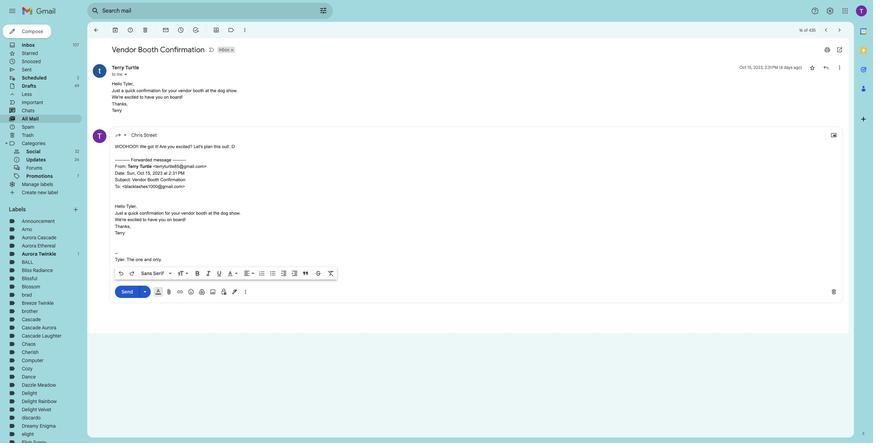 Task type: vqa. For each thing, say whether or not it's contained in the screenshot.
Class
no



Task type: describe. For each thing, give the bounding box(es) containing it.
0 vertical spatial excited
[[125, 95, 139, 100]]

brother
[[22, 308, 38, 314]]

back to all mail image
[[93, 27, 100, 33]]

bliss
[[22, 267, 32, 273]]

turtle inside ---------- forwarded message --------- from: terry turtle <terryturtle85@gmail.com> date: sun, oct 15, 2023 at 2:31 pm subject: vendor booth confirmation to:  <blacklashes1000@gmail.com>
[[140, 164, 152, 169]]

breeze twinkle
[[22, 300, 54, 306]]

create new label link
[[22, 189, 58, 196]]

starred link
[[22, 50, 38, 56]]

bliss radiance
[[22, 267, 53, 273]]

trash link
[[22, 132, 34, 138]]

categories
[[22, 140, 46, 146]]

dreamy enigma
[[22, 423, 56, 429]]

and
[[144, 257, 152, 262]]

insert files using drive image
[[199, 288, 206, 295]]

Message Body text field
[[115, 143, 838, 263]]

computer
[[22, 357, 44, 364]]

blissful link
[[22, 275, 37, 282]]

elight
[[22, 431, 34, 437]]

starred
[[22, 50, 38, 56]]

2023,
[[754, 65, 764, 70]]

from:
[[115, 164, 127, 169]]

0 vertical spatial vendor
[[112, 45, 136, 54]]

cascade laughter link
[[22, 333, 62, 339]]

0 vertical spatial turtle
[[125, 65, 139, 71]]

16 of 435
[[800, 27, 817, 33]]

0 vertical spatial board!
[[170, 95, 183, 100]]

chris
[[131, 132, 143, 138]]

forums
[[26, 165, 42, 171]]

discardo
[[22, 415, 41, 421]]

snoozed
[[22, 58, 41, 65]]

mail
[[29, 116, 39, 122]]

oct inside oct 15, 2023, 2:31 pm (4 days ago) cell
[[740, 65, 747, 70]]

0 vertical spatial your
[[168, 88, 177, 93]]

blissful
[[22, 275, 37, 282]]

dazzle
[[22, 382, 36, 388]]

advanced search options image
[[317, 4, 330, 17]]

snooze image
[[178, 27, 184, 33]]

to inside message body 'text field'
[[143, 217, 147, 222]]

main menu image
[[8, 7, 16, 15]]

aurora cascade link
[[22, 235, 56, 241]]

-- tyler. the one and only.
[[115, 250, 162, 262]]

we
[[140, 144, 147, 149]]

bliss radiance link
[[22, 267, 53, 273]]

underline ‪(⌘u)‬ image
[[216, 270, 223, 277]]

discardo link
[[22, 415, 41, 421]]

on inside message body 'text field'
[[167, 217, 172, 222]]

0 vertical spatial just
[[112, 88, 120, 93]]

rainbow
[[38, 398, 57, 405]]

excited inside message body 'text field'
[[128, 217, 142, 222]]

cherish
[[22, 349, 39, 355]]

older image
[[837, 27, 844, 33]]

0 vertical spatial thanks,
[[112, 101, 128, 106]]

important
[[22, 99, 43, 105]]

insert emoji ‪(⌘⇧2)‬ image
[[188, 288, 195, 295]]

type of response image
[[115, 132, 122, 138]]

15, inside cell
[[748, 65, 753, 70]]

cascade for cascade aurora
[[22, 325, 41, 331]]

indent less ‪(⌘[)‬ image
[[281, 270, 287, 277]]

delight velvet link
[[22, 407, 51, 413]]

---------- forwarded message --------- from: terry turtle <terryturtle85@gmail.com> date: sun, oct 15, 2023 at 2:31 pm subject: vendor booth confirmation to:  <blacklashes1000@gmail.com>
[[115, 157, 207, 189]]

strikethrough ‪(⌘⇧x)‬ image
[[315, 270, 322, 277]]

dazzle meadow link
[[22, 382, 56, 388]]

discard draft ‪(⌘⇧d)‬ image
[[831, 288, 838, 295]]

sans serif option
[[140, 270, 168, 277]]

cascade link
[[22, 316, 41, 323]]

labels navigation
[[0, 22, 87, 443]]

gmail image
[[22, 4, 59, 18]]

snoozed link
[[22, 58, 41, 65]]

chaos
[[22, 341, 36, 347]]

out!
[[222, 144, 230, 149]]

we're inside message body 'text field'
[[115, 217, 126, 222]]

woohoo!!
[[115, 144, 139, 149]]

inbox button
[[218, 47, 230, 53]]

aurora twinkle
[[22, 251, 56, 257]]

manage labels link
[[22, 181, 53, 187]]

2:31 pm inside oct 15, 2023, 2:31 pm (4 days ago) cell
[[765, 65, 779, 70]]

1 confirmation from the top
[[160, 45, 205, 54]]

street
[[144, 132, 157, 138]]

aurora for aurora twinkle
[[22, 251, 38, 257]]

<terryturtle85@gmail.com>
[[153, 164, 207, 169]]

quick inside message body 'text field'
[[128, 210, 138, 216]]

0 vertical spatial on
[[164, 95, 169, 100]]

board! inside message body 'text field'
[[173, 217, 186, 222]]

attach files image
[[166, 288, 173, 295]]

to:
[[115, 184, 121, 189]]

manage
[[22, 181, 39, 187]]

to me
[[112, 72, 123, 77]]

days
[[785, 65, 793, 70]]

ethereal
[[38, 243, 56, 249]]

booth inside message body 'text field'
[[196, 210, 207, 216]]

brother link
[[22, 308, 38, 314]]

blossom link
[[22, 284, 40, 290]]

0 vertical spatial for
[[162, 88, 167, 93]]

a inside message body 'text field'
[[124, 210, 127, 216]]

brad link
[[22, 292, 32, 298]]

0 vertical spatial vendor
[[178, 88, 192, 93]]

show details image
[[124, 72, 128, 76]]

of
[[805, 27, 809, 33]]

more image
[[242, 27, 249, 33]]

49
[[75, 83, 79, 88]]

announcement link
[[22, 218, 55, 224]]

breeze twinkle link
[[22, 300, 54, 306]]

Search mail text field
[[102, 8, 300, 14]]

have inside message body 'text field'
[[148, 217, 157, 222]]

sent link
[[22, 67, 32, 73]]

scheduled link
[[22, 75, 47, 81]]

trash
[[22, 132, 34, 138]]

labels heading
[[9, 206, 72, 213]]

only.
[[153, 257, 162, 262]]

numbered list ‪(⌘⇧7)‬ image
[[259, 270, 266, 277]]

spam
[[22, 124, 34, 130]]

sun,
[[127, 171, 136, 176]]

0 vertical spatial we're
[[112, 95, 123, 100]]

velvet
[[38, 407, 51, 413]]

terry up type of response image
[[112, 108, 122, 113]]

0 vertical spatial a
[[121, 88, 124, 93]]

cascade for cascade link
[[22, 316, 41, 323]]

new
[[38, 189, 47, 196]]

are
[[160, 144, 167, 149]]

inbox for "inbox" button
[[219, 47, 229, 52]]

sent
[[22, 67, 32, 73]]

0 vertical spatial booth
[[138, 45, 159, 54]]

dance
[[22, 374, 36, 380]]

formatting options toolbar
[[115, 267, 337, 279]]

vendor inside ---------- forwarded message --------- from: terry turtle <terryturtle85@gmail.com> date: sun, oct 15, 2023 at 2:31 pm subject: vendor booth confirmation to:  <blacklashes1000@gmail.com>
[[132, 177, 146, 182]]

insert photo image
[[210, 288, 216, 295]]

ball link
[[22, 259, 33, 265]]

send
[[122, 289, 133, 295]]

inbox link
[[22, 42, 35, 48]]

oct 15, 2023, 2:31 pm (4 days ago)
[[740, 65, 803, 70]]

cozy link
[[22, 366, 33, 372]]

create
[[22, 189, 36, 196]]

at inside ---------- forwarded message --------- from: terry turtle <terryturtle85@gmail.com> date: sun, oct 15, 2023 at 2:31 pm subject: vendor booth confirmation to:  <blacklashes1000@gmail.com>
[[164, 171, 168, 176]]

updates
[[26, 157, 46, 163]]

blossom
[[22, 284, 40, 290]]

woohoo!! we got it! are you excited? let's plan this out! :d
[[115, 144, 235, 149]]

cascade laughter
[[22, 333, 62, 339]]

all
[[22, 116, 28, 122]]

2 vertical spatial at
[[209, 210, 212, 216]]

got
[[148, 144, 154, 149]]



Task type: locate. For each thing, give the bounding box(es) containing it.
oct 15, 2023, 2:31 pm (4 days ago) cell
[[740, 64, 803, 71]]

twinkle down ethereal
[[39, 251, 56, 257]]

1 vertical spatial hello tyler, just a quick confirmation for your vendor booth at the dog show. we're excited to have you on board! thanks, terry
[[115, 204, 241, 236]]

inbox inside button
[[219, 47, 229, 52]]

hello tyler, just a quick confirmation for your vendor booth at the dog show. we're excited to have you on board! thanks, terry inside message body 'text field'
[[115, 204, 241, 236]]

a down subject:
[[124, 210, 127, 216]]

oct right sun,
[[137, 171, 144, 176]]

delight rainbow link
[[22, 398, 57, 405]]

twinkle right breeze
[[38, 300, 54, 306]]

1 horizontal spatial a
[[124, 210, 127, 216]]

2 vertical spatial to
[[143, 217, 147, 222]]

cherish link
[[22, 349, 39, 355]]

15,
[[748, 65, 753, 70], [145, 171, 152, 176]]

aurora cascade
[[22, 235, 56, 241]]

terry up to me
[[112, 65, 124, 71]]

labels
[[9, 206, 26, 213]]

0 vertical spatial dog
[[218, 88, 225, 93]]

the
[[210, 88, 217, 93], [213, 210, 220, 216]]

15, left 2023
[[145, 171, 152, 176]]

tab list
[[855, 22, 874, 419]]

0 vertical spatial oct
[[740, 65, 747, 70]]

terry up sun,
[[128, 164, 139, 169]]

cascade down cascade link
[[22, 325, 41, 331]]

aurora for aurora ethereal
[[22, 243, 36, 249]]

tyler.
[[115, 257, 126, 262]]

oct inside ---------- forwarded message --------- from: terry turtle <terryturtle85@gmail.com> date: sun, oct 15, 2023 at 2:31 pm subject: vendor booth confirmation to:  <blacklashes1000@gmail.com>
[[137, 171, 144, 176]]

0 horizontal spatial 2:31 pm
[[169, 171, 185, 176]]

cascade up the "chaos" link
[[22, 333, 41, 339]]

remove formatting ‪(⌘\)‬ image
[[328, 270, 335, 277]]

1
[[78, 251, 79, 256]]

compose
[[22, 28, 43, 34]]

confirmation down <terryturtle85@gmail.com>
[[160, 177, 186, 182]]

send button
[[115, 286, 140, 298]]

bold ‪(⌘b)‬ image
[[194, 270, 201, 277]]

delight
[[22, 390, 37, 396], [22, 398, 37, 405], [22, 407, 37, 413]]

bulleted list ‪(⌘⇧8)‬ image
[[270, 270, 277, 277]]

sans
[[141, 270, 152, 276]]

1 vertical spatial excited
[[128, 217, 142, 222]]

plan
[[204, 144, 213, 149]]

1 vertical spatial booth
[[148, 177, 159, 182]]

2 confirmation from the top
[[160, 177, 186, 182]]

vendor inside message body 'text field'
[[181, 210, 195, 216]]

settings image
[[827, 7, 835, 15]]

redo ‪(⌘y)‬ image
[[129, 270, 136, 277]]

0 vertical spatial show.
[[226, 88, 238, 93]]

0 vertical spatial 2:31 pm
[[765, 65, 779, 70]]

cascade for cascade laughter
[[22, 333, 41, 339]]

0 horizontal spatial oct
[[137, 171, 144, 176]]

1 vertical spatial the
[[213, 210, 220, 216]]

dog
[[218, 88, 225, 93], [221, 210, 228, 216]]

twinkle for aurora twinkle
[[39, 251, 56, 257]]

1 vertical spatial just
[[115, 210, 123, 216]]

insert link ‪(⌘k)‬ image
[[177, 288, 184, 295]]

0 vertical spatial the
[[210, 88, 217, 93]]

confirmation down snooze image
[[160, 45, 205, 54]]

1 horizontal spatial turtle
[[140, 164, 152, 169]]

your inside message body 'text field'
[[172, 210, 180, 216]]

for inside message body 'text field'
[[165, 210, 170, 216]]

1 vertical spatial board!
[[173, 217, 186, 222]]

enigma
[[40, 423, 56, 429]]

let's
[[194, 144, 203, 149]]

hello down to me
[[112, 81, 122, 86]]

a down me
[[121, 88, 124, 93]]

for
[[162, 88, 167, 93], [165, 210, 170, 216]]

computer link
[[22, 357, 44, 364]]

tyler, down subject:
[[126, 204, 137, 209]]

confirmation down <blacklashes1000@gmail.com>
[[140, 210, 164, 216]]

3 delight from the top
[[22, 407, 37, 413]]

0 vertical spatial have
[[145, 95, 154, 100]]

1 vertical spatial we're
[[115, 217, 126, 222]]

1 vertical spatial dog
[[221, 210, 228, 216]]

tyler, down show details "icon"
[[123, 81, 134, 86]]

the
[[127, 257, 134, 262]]

hello inside message body 'text field'
[[115, 204, 125, 209]]

archive image
[[112, 27, 119, 33]]

toggle confidential mode image
[[221, 288, 227, 295]]

booth inside ---------- forwarded message --------- from: terry turtle <terryturtle85@gmail.com> date: sun, oct 15, 2023 at 2:31 pm subject: vendor booth confirmation to:  <blacklashes1000@gmail.com>
[[148, 177, 159, 182]]

important link
[[22, 99, 43, 105]]

manage labels create new label
[[22, 181, 58, 196]]

we're down to me
[[112, 95, 123, 100]]

one
[[136, 257, 143, 262]]

cascade down brother link
[[22, 316, 41, 323]]

0 horizontal spatial a
[[121, 88, 124, 93]]

cascade aurora link
[[22, 325, 56, 331]]

1 vertical spatial for
[[165, 210, 170, 216]]

7
[[77, 173, 79, 179]]

16
[[800, 27, 804, 33]]

<blacklashes1000@gmail.com>
[[122, 184, 185, 189]]

turtle
[[125, 65, 139, 71], [140, 164, 152, 169]]

aurora
[[22, 235, 36, 241], [22, 243, 36, 249], [22, 251, 38, 257], [42, 325, 56, 331]]

1 vertical spatial your
[[172, 210, 180, 216]]

delete image
[[142, 27, 149, 33]]

meadow
[[38, 382, 56, 388]]

italic ‪(⌘i)‬ image
[[205, 270, 212, 277]]

107
[[73, 42, 79, 47]]

1 vertical spatial vendor
[[181, 210, 195, 216]]

aurora up the laughter
[[42, 325, 56, 331]]

0 vertical spatial tyler,
[[123, 81, 134, 86]]

cascade aurora
[[22, 325, 56, 331]]

1 vertical spatial on
[[167, 217, 172, 222]]

date:
[[115, 171, 126, 176]]

confirmation down terry turtle
[[137, 88, 161, 93]]

at
[[205, 88, 209, 93], [164, 171, 168, 176], [209, 210, 212, 216]]

1 vertical spatial a
[[124, 210, 127, 216]]

0 vertical spatial you
[[156, 95, 163, 100]]

1 vertical spatial vendor
[[132, 177, 146, 182]]

1 vertical spatial at
[[164, 171, 168, 176]]

chats link
[[22, 108, 35, 114]]

1 vertical spatial thanks,
[[115, 224, 131, 229]]

laughter
[[42, 333, 62, 339]]

0 vertical spatial to
[[112, 72, 116, 77]]

updates link
[[26, 157, 46, 163]]

:d
[[231, 144, 235, 149]]

vendor
[[112, 45, 136, 54], [132, 177, 146, 182]]

1 vertical spatial show.
[[230, 210, 241, 216]]

support image
[[812, 7, 820, 15]]

delight up discardo
[[22, 407, 37, 413]]

arno link
[[22, 226, 32, 232]]

serif
[[153, 270, 164, 276]]

report spam image
[[127, 27, 134, 33]]

1 vertical spatial oct
[[137, 171, 144, 176]]

None search field
[[87, 3, 333, 19]]

dreamy
[[22, 423, 39, 429]]

a
[[121, 88, 124, 93], [124, 210, 127, 216]]

2:31 pm down <terryturtle85@gmail.com>
[[169, 171, 185, 176]]

hello down to:
[[115, 204, 125, 209]]

hello
[[112, 81, 122, 86], [115, 204, 125, 209]]

chaos link
[[22, 341, 36, 347]]

booth
[[138, 45, 159, 54], [148, 177, 159, 182]]

dreamy enigma link
[[22, 423, 56, 429]]

dog inside message body 'text field'
[[221, 210, 228, 216]]

1 vertical spatial twinkle
[[38, 300, 54, 306]]

vendor down sun,
[[132, 177, 146, 182]]

add to tasks image
[[193, 27, 199, 33]]

more send options image
[[142, 288, 148, 295]]

all mail link
[[22, 116, 39, 122]]

1 horizontal spatial 15,
[[748, 65, 753, 70]]

0 horizontal spatial turtle
[[125, 65, 139, 71]]

0 horizontal spatial inbox
[[22, 42, 35, 48]]

0 vertical spatial booth
[[193, 88, 204, 93]]

confirmation inside message body 'text field'
[[140, 210, 164, 216]]

terry inside ---------- forwarded message --------- from: terry turtle <terryturtle85@gmail.com> date: sun, oct 15, 2023 at 2:31 pm subject: vendor booth confirmation to:  <blacklashes1000@gmail.com>
[[128, 164, 139, 169]]

1 vertical spatial confirmation
[[160, 177, 186, 182]]

indent more ‪(⌘])‬ image
[[292, 270, 298, 277]]

aurora up the aurora twinkle
[[22, 243, 36, 249]]

thanks, down me
[[112, 101, 128, 106]]

0 vertical spatial confirmation
[[160, 45, 205, 54]]

0 vertical spatial quick
[[125, 88, 135, 93]]

15, inside ---------- forwarded message --------- from: terry turtle <terryturtle85@gmail.com> date: sun, oct 15, 2023 at 2:31 pm subject: vendor booth confirmation to:  <blacklashes1000@gmail.com>
[[145, 171, 152, 176]]

1 delight from the top
[[22, 390, 37, 396]]

dance link
[[22, 374, 36, 380]]

just inside message body 'text field'
[[115, 210, 123, 216]]

all mail
[[22, 116, 39, 122]]

aurora up ball link
[[22, 251, 38, 257]]

booth down delete icon
[[138, 45, 159, 54]]

inbox for inbox link
[[22, 42, 35, 48]]

435
[[810, 27, 817, 33]]

vendor up terry turtle
[[112, 45, 136, 54]]

confirmation inside ---------- forwarded message --------- from: terry turtle <terryturtle85@gmail.com> date: sun, oct 15, 2023 at 2:31 pm subject: vendor booth confirmation to:  <blacklashes1000@gmail.com>
[[160, 177, 186, 182]]

booth up <blacklashes1000@gmail.com>
[[148, 177, 159, 182]]

undo ‪(⌘z)‬ image
[[118, 270, 125, 277]]

spam link
[[22, 124, 34, 130]]

1 vertical spatial quick
[[128, 210, 138, 216]]

2:31 pm inside ---------- forwarded message --------- from: terry turtle <terryturtle85@gmail.com> date: sun, oct 15, 2023 at 2:31 pm subject: vendor booth confirmation to:  <blacklashes1000@gmail.com>
[[169, 171, 185, 176]]

2
[[77, 75, 79, 80]]

2 vertical spatial you
[[159, 217, 166, 222]]

not starred image
[[810, 64, 817, 71]]

oct left 2023, on the top right of page
[[740, 65, 747, 70]]

show. inside message body 'text field'
[[230, 210, 241, 216]]

dazzle meadow
[[22, 382, 56, 388]]

we're down to:
[[115, 217, 126, 222]]

cascade up ethereal
[[37, 235, 56, 241]]

0 vertical spatial confirmation
[[137, 88, 161, 93]]

aurora for aurora cascade
[[22, 235, 36, 241]]

insert signature image
[[231, 288, 238, 295]]

2:31 pm left (4
[[765, 65, 779, 70]]

inbox inside labels navigation
[[22, 42, 35, 48]]

inbox down labels icon
[[219, 47, 229, 52]]

1 vertical spatial to
[[140, 95, 144, 100]]

34
[[75, 157, 79, 162]]

1 horizontal spatial 2:31 pm
[[765, 65, 779, 70]]

thanks, up tyler.
[[115, 224, 131, 229]]

quick down show details "icon"
[[125, 88, 135, 93]]

0 vertical spatial 15,
[[748, 65, 753, 70]]

Not starred checkbox
[[810, 64, 817, 71]]

(4
[[780, 65, 784, 70]]

aurora ethereal
[[22, 243, 56, 249]]

compose button
[[3, 25, 51, 38]]

more options image
[[244, 288, 248, 295]]

thanks, inside message body 'text field'
[[115, 224, 131, 229]]

1 vertical spatial have
[[148, 217, 157, 222]]

twinkle for breeze twinkle
[[38, 300, 54, 306]]

1 vertical spatial turtle
[[140, 164, 152, 169]]

2 delight from the top
[[22, 398, 37, 405]]

delight down delight link
[[22, 398, 37, 405]]

2 vertical spatial delight
[[22, 407, 37, 413]]

me
[[117, 72, 123, 77]]

ago)
[[794, 65, 803, 70]]

label
[[48, 189, 58, 196]]

aurora down arno
[[22, 235, 36, 241]]

sans serif
[[141, 270, 164, 276]]

0 vertical spatial twinkle
[[39, 251, 56, 257]]

1 vertical spatial confirmation
[[140, 210, 164, 216]]

delight down dazzle
[[22, 390, 37, 396]]

turtle down forwarded
[[140, 164, 152, 169]]

-
[[115, 157, 117, 162], [117, 157, 118, 162], [118, 157, 119, 162], [119, 157, 121, 162], [121, 157, 122, 162], [122, 157, 124, 162], [124, 157, 125, 162], [125, 157, 127, 162], [127, 157, 128, 162], [128, 157, 130, 162], [173, 157, 174, 162], [174, 157, 176, 162], [176, 157, 177, 162], [177, 157, 179, 162], [179, 157, 180, 162], [180, 157, 182, 162], [182, 157, 183, 162], [183, 157, 185, 162], [185, 157, 186, 162], [115, 250, 117, 256], [117, 250, 118, 256]]

1 vertical spatial hello
[[115, 204, 125, 209]]

inbox up starred
[[22, 42, 35, 48]]

tyler,
[[123, 81, 134, 86], [126, 204, 137, 209]]

1 horizontal spatial inbox
[[219, 47, 229, 52]]

this
[[214, 144, 221, 149]]

15, left 2023, on the top right of page
[[748, 65, 753, 70]]

quote ‪(⌘⇧9)‬ image
[[302, 270, 309, 277]]

tyler, inside message body 'text field'
[[126, 204, 137, 209]]

drafts
[[22, 83, 36, 89]]

0 vertical spatial hello tyler, just a quick confirmation for your vendor booth at the dog show. we're excited to have you on board! thanks, terry
[[112, 81, 238, 113]]

it!
[[155, 144, 159, 149]]

1 vertical spatial tyler,
[[126, 204, 137, 209]]

terry turtle
[[112, 65, 139, 71]]

0 vertical spatial at
[[205, 88, 209, 93]]

1 vertical spatial 15,
[[145, 171, 152, 176]]

delight for delight link
[[22, 390, 37, 396]]

labels image
[[228, 27, 235, 33]]

aurora ethereal link
[[22, 243, 56, 249]]

delight for delight velvet
[[22, 407, 37, 413]]

just down to me
[[112, 88, 120, 93]]

quick down <blacklashes1000@gmail.com>
[[128, 210, 138, 216]]

0 vertical spatial hello
[[112, 81, 122, 86]]

confirmation
[[160, 45, 205, 54], [160, 177, 186, 182]]

0 horizontal spatial 15,
[[145, 171, 152, 176]]

subject:
[[115, 177, 131, 182]]

terry up tyler.
[[115, 230, 125, 236]]

delight for delight rainbow
[[22, 398, 37, 405]]

the inside message body 'text field'
[[213, 210, 220, 216]]

you
[[156, 95, 163, 100], [168, 144, 175, 149], [159, 217, 166, 222]]

elight link
[[22, 431, 34, 437]]

cascade
[[37, 235, 56, 241], [22, 316, 41, 323], [22, 325, 41, 331], [22, 333, 41, 339]]

search mail image
[[89, 5, 102, 17]]

1 horizontal spatial oct
[[740, 65, 747, 70]]

1 vertical spatial you
[[168, 144, 175, 149]]

aurora twinkle link
[[22, 251, 56, 257]]

just down to:
[[115, 210, 123, 216]]

1 vertical spatial delight
[[22, 398, 37, 405]]

1 vertical spatial booth
[[196, 210, 207, 216]]

newer image
[[823, 27, 830, 33]]

1 vertical spatial 2:31 pm
[[169, 171, 185, 176]]

mark as unread image
[[162, 27, 169, 33]]

turtle up show details "icon"
[[125, 65, 139, 71]]

0 vertical spatial delight
[[22, 390, 37, 396]]

move to inbox image
[[213, 27, 220, 33]]

just
[[112, 88, 120, 93], [115, 210, 123, 216]]



